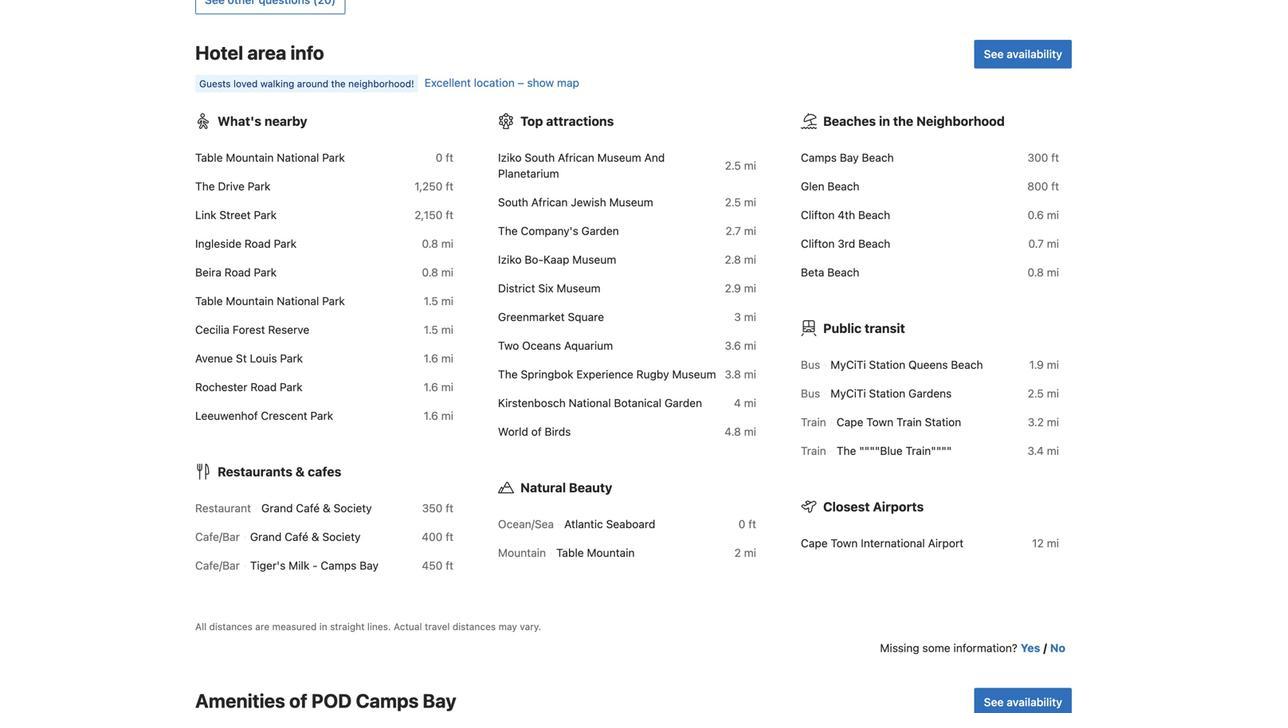 Task type: vqa. For each thing, say whether or not it's contained in the screenshot.
THE MIAMI image
no



Task type: describe. For each thing, give the bounding box(es) containing it.
bus for myciti station gardens
[[801, 387, 820, 400]]

kirstenbosch national botanical garden
[[498, 397, 702, 410]]

grand for restaurant
[[261, 502, 293, 515]]

planetarium
[[498, 167, 559, 180]]

greenmarket
[[498, 310, 565, 324]]

national for 0 ft
[[277, 151, 319, 164]]

cafes
[[308, 464, 341, 479]]

0.8 mi for what's nearby
[[422, 266, 454, 279]]

african inside iziko south african museum and planetarium
[[558, 151, 594, 164]]

3.2
[[1028, 416, 1044, 429]]

–
[[518, 76, 524, 89]]

mi for leeuwenhof crescent park
[[441, 409, 454, 422]]

2 vertical spatial national
[[569, 397, 611, 410]]

2.5 for public transit
[[1028, 387, 1044, 400]]

300
[[1028, 151, 1049, 164]]

ingleside
[[195, 237, 242, 250]]

no
[[1050, 642, 1066, 655]]

train for cape town train station
[[801, 416, 826, 429]]

3
[[734, 310, 741, 324]]

road for ingleside
[[245, 237, 271, 250]]

excellent location – show map
[[425, 76, 580, 89]]

clifton 3rd beach
[[801, 237, 891, 250]]

mi for district six museum
[[744, 282, 756, 295]]

nearby
[[265, 114, 307, 129]]

1.5 mi for cecilia forest reserve
[[424, 323, 454, 336]]

1,250
[[415, 180, 443, 193]]

0 horizontal spatial the
[[331, 78, 346, 89]]

2.5 for top attractions
[[725, 196, 741, 209]]

drive
[[218, 180, 245, 193]]

oceans
[[522, 339, 561, 352]]

beach down the beaches
[[862, 151, 894, 164]]

3.2 mi
[[1028, 416, 1059, 429]]

the company's garden
[[498, 224, 619, 238]]

ft right 350
[[446, 502, 454, 515]]

3rd
[[838, 237, 856, 250]]

park for link street park
[[254, 208, 277, 222]]

3.8 mi
[[725, 368, 756, 381]]

beach right 3rd
[[859, 237, 891, 250]]

2.9 mi
[[725, 282, 756, 295]]

road for beira
[[225, 266, 251, 279]]

beauty
[[569, 480, 613, 495]]

0 horizontal spatial in
[[319, 621, 327, 632]]

/
[[1044, 642, 1047, 655]]

link street park
[[195, 208, 277, 222]]

400 ft
[[422, 531, 454, 544]]

1.6 mi for rochester road park
[[424, 381, 454, 394]]

0 vertical spatial camps
[[801, 151, 837, 164]]

aquarium
[[564, 339, 613, 352]]

2 vertical spatial station
[[925, 416, 961, 429]]

1.5 mi for table mountain national park
[[424, 295, 454, 308]]

of for pod
[[289, 690, 308, 712]]

1.6 mi for avenue st louis park
[[424, 352, 454, 365]]

atlantic seaboard
[[564, 518, 656, 531]]

around
[[297, 78, 329, 89]]

2.8 mi
[[725, 253, 756, 266]]

-
[[313, 559, 318, 572]]

two
[[498, 339, 519, 352]]

the """"blue train""""
[[837, 444, 952, 458]]

myciti for myciti station gardens
[[831, 387, 866, 400]]

natural
[[521, 480, 566, 495]]

beira road park
[[195, 266, 277, 279]]

1,250 ft
[[415, 180, 454, 193]]

1.5 for cecilia forest reserve
[[424, 323, 438, 336]]

ft right "2,150"
[[446, 208, 454, 222]]

museum for jewish
[[609, 196, 653, 209]]

iziko for iziko bo-kaap museum
[[498, 253, 522, 266]]

2.5 mi for public transit
[[1028, 387, 1059, 400]]

park for the drive park
[[248, 180, 271, 193]]

2.9
[[725, 282, 741, 295]]

mi for kirstenbosch national botanical garden
[[744, 397, 756, 410]]

restaurants
[[218, 464, 293, 479]]

travel
[[425, 621, 450, 632]]

museum left 3.8
[[672, 368, 716, 381]]

0.7
[[1029, 237, 1044, 250]]

iziko bo-kaap museum
[[498, 253, 616, 266]]

world of birds
[[498, 425, 571, 438]]

south inside iziko south african museum and planetarium
[[525, 151, 555, 164]]

top
[[521, 114, 543, 129]]

botanical
[[614, 397, 662, 410]]

cecilia forest reserve
[[195, 323, 310, 336]]

beira
[[195, 266, 222, 279]]

0 vertical spatial bay
[[840, 151, 859, 164]]

amenities of pod camps bay
[[195, 690, 456, 712]]

mountain up forest
[[226, 295, 274, 308]]

& for cafe/bar
[[312, 531, 319, 544]]

attractions
[[546, 114, 614, 129]]

12
[[1032, 537, 1044, 550]]

mi for world of birds
[[744, 425, 756, 438]]

hotel
[[195, 41, 243, 64]]

tiger's milk - camps bay
[[250, 559, 379, 572]]

2,150
[[415, 208, 443, 222]]

1.6 for leeuwenhof crescent park
[[424, 409, 438, 422]]

vary.
[[520, 621, 541, 632]]

mountain up the drive park
[[226, 151, 274, 164]]

some
[[923, 642, 951, 655]]

restaurants & cafes
[[218, 464, 341, 479]]

bay for amenities of pod camps bay
[[423, 690, 456, 712]]

see availability for hotel area info
[[984, 47, 1063, 61]]

ft right 450
[[446, 559, 454, 572]]

museum for kaap
[[572, 253, 616, 266]]

all distances are measured in straight lines. actual travel distances may vary.
[[195, 621, 541, 632]]

2 vertical spatial table
[[556, 546, 584, 560]]

mi for table mountain national park
[[441, 295, 454, 308]]

cecilia
[[195, 323, 230, 336]]

map
[[557, 76, 580, 89]]

no button
[[1050, 640, 1066, 656]]

3.6
[[725, 339, 741, 352]]

ocean/sea
[[498, 518, 554, 531]]

300 ft
[[1028, 151, 1059, 164]]

see availability button for amenities of pod camps bay
[[975, 688, 1072, 713]]

350 ft
[[422, 502, 454, 515]]

experience
[[577, 368, 634, 381]]

0 vertical spatial &
[[296, 464, 305, 479]]

what's nearby
[[218, 114, 307, 129]]

0 for natural beauty
[[739, 518, 746, 531]]

area
[[247, 41, 286, 64]]

2,150 ft
[[415, 208, 454, 222]]

loved
[[234, 78, 258, 89]]

800 ft
[[1028, 180, 1059, 193]]

cape town international airport
[[801, 537, 964, 550]]

mi for the company's garden
[[744, 224, 756, 238]]

beach right 4th
[[858, 208, 891, 222]]

the drive park
[[195, 180, 271, 193]]

mi for beta beach
[[1047, 266, 1059, 279]]

cape for cape town international airport
[[801, 537, 828, 550]]

table mountain national park for 1.5 mi
[[195, 295, 345, 308]]

hotel area info
[[195, 41, 324, 64]]

milk
[[289, 559, 310, 572]]

beach right queens on the right
[[951, 358, 983, 371]]

missing some information? yes / no
[[880, 642, 1066, 655]]

museum up square
[[557, 282, 601, 295]]

mountain down the atlantic seaboard
[[587, 546, 635, 560]]

excellent location – show map link
[[425, 76, 580, 89]]

train for the """"blue train""""
[[801, 444, 826, 458]]

café for restaurant
[[296, 502, 320, 515]]

ft up the 2 mi
[[749, 518, 756, 531]]

2 mi
[[735, 546, 756, 560]]

town for international
[[831, 537, 858, 550]]

beaches in the neighborhood
[[823, 114, 1005, 129]]

ft right the 300
[[1052, 151, 1059, 164]]

mi for clifton 3rd beach
[[1047, 237, 1059, 250]]

0.8 mi for beaches in the neighborhood
[[1028, 266, 1059, 279]]

see availability button for hotel area info
[[975, 40, 1072, 69]]

town for train
[[867, 416, 894, 429]]

0 ft for natural beauty
[[739, 518, 756, 531]]

rochester road park
[[195, 381, 303, 394]]

straight
[[330, 621, 365, 632]]

what's
[[218, 114, 261, 129]]

public
[[823, 321, 862, 336]]

station for gardens
[[869, 387, 906, 400]]

0 horizontal spatial garden
[[582, 224, 619, 238]]

bay for tiger's milk - camps bay
[[360, 559, 379, 572]]

glen
[[801, 180, 825, 193]]

atlantic
[[564, 518, 603, 531]]



Task type: locate. For each thing, give the bounding box(es) containing it.
station up myciti station gardens
[[869, 358, 906, 371]]

of for birds
[[531, 425, 542, 438]]

1 distances from the left
[[209, 621, 253, 632]]

location
[[474, 76, 515, 89]]

distances left may
[[453, 621, 496, 632]]

excellent
[[425, 76, 471, 89]]

2 myciti from the top
[[831, 387, 866, 400]]

0 ft up 1,250 ft
[[436, 151, 454, 164]]

neighborhood
[[917, 114, 1005, 129]]

&
[[296, 464, 305, 479], [323, 502, 331, 515], [312, 531, 319, 544]]

grand down restaurants & cafes
[[261, 502, 293, 515]]

actual
[[394, 621, 422, 632]]

table mountain national park
[[195, 151, 345, 164], [195, 295, 345, 308]]

1 vertical spatial &
[[323, 502, 331, 515]]

grand café & society for cafe/bar
[[250, 531, 361, 544]]

mi for greenmarket square
[[744, 310, 756, 324]]

pod
[[312, 690, 352, 712]]

2 iziko from the top
[[498, 253, 522, 266]]

jewish
[[571, 196, 606, 209]]

cape town train station
[[837, 416, 961, 429]]

see availability for amenities of pod camps bay
[[984, 696, 1063, 709]]

450
[[422, 559, 443, 572]]

1 vertical spatial 0
[[739, 518, 746, 531]]

3.8
[[725, 368, 741, 381]]

road for rochester
[[251, 381, 277, 394]]

cafe/bar for grand café & society
[[195, 531, 240, 544]]

2 vertical spatial road
[[251, 381, 277, 394]]

the down the two
[[498, 368, 518, 381]]

1 1.5 mi from the top
[[424, 295, 454, 308]]

2 distances from the left
[[453, 621, 496, 632]]

2 horizontal spatial bay
[[840, 151, 859, 164]]

table for 1.5 mi
[[195, 295, 223, 308]]

road down louis in the left of the page
[[251, 381, 277, 394]]

natural beauty
[[521, 480, 613, 495]]

museum right jewish
[[609, 196, 653, 209]]

3 mi
[[734, 310, 756, 324]]

1 vertical spatial grand café & society
[[250, 531, 361, 544]]

airport
[[928, 537, 964, 550]]

1 vertical spatial 1.6 mi
[[424, 381, 454, 394]]

see up neighborhood
[[984, 47, 1004, 61]]

grand café & society
[[261, 502, 372, 515], [250, 531, 361, 544]]

0 for what's nearby
[[436, 151, 443, 164]]

see down information?
[[984, 696, 1004, 709]]

iziko left bo-
[[498, 253, 522, 266]]

1 availability from the top
[[1007, 47, 1063, 61]]

1 horizontal spatial in
[[879, 114, 890, 129]]

garden down jewish
[[582, 224, 619, 238]]

table down beira
[[195, 295, 223, 308]]

0 vertical spatial cape
[[837, 416, 864, 429]]

2.7
[[726, 224, 741, 238]]

0 ft for what's nearby
[[436, 151, 454, 164]]

national down experience
[[569, 397, 611, 410]]

4.8
[[725, 425, 741, 438]]

1 horizontal spatial distances
[[453, 621, 496, 632]]

1 vertical spatial see
[[984, 696, 1004, 709]]

2 clifton from the top
[[801, 237, 835, 250]]

cape down closest
[[801, 537, 828, 550]]

availability for amenities of pod camps bay
[[1007, 696, 1063, 709]]

1 horizontal spatial of
[[531, 425, 542, 438]]

mi for ingleside road park
[[441, 237, 454, 250]]

0 ft
[[436, 151, 454, 164], [739, 518, 756, 531]]

camps right pod
[[356, 690, 419, 712]]

company's
[[521, 224, 579, 238]]

road up beira road park
[[245, 237, 271, 250]]

0 ft up the 2 mi
[[739, 518, 756, 531]]

1 vertical spatial the
[[893, 114, 914, 129]]

2 vertical spatial camps
[[356, 690, 419, 712]]

1 horizontal spatial garden
[[665, 397, 702, 410]]

3 1.6 mi from the top
[[424, 409, 454, 422]]

1 bus from the top
[[801, 358, 820, 371]]

1 see availability button from the top
[[975, 40, 1072, 69]]

beach up clifton 4th beach
[[828, 180, 860, 193]]

2 1.6 mi from the top
[[424, 381, 454, 394]]

town up """"blue
[[867, 416, 894, 429]]

mi for south african jewish museum
[[744, 196, 756, 209]]

myciti for myciti station queens beach
[[831, 358, 866, 371]]

in left straight
[[319, 621, 327, 632]]

1 vertical spatial town
[[831, 537, 858, 550]]

lines.
[[367, 621, 391, 632]]

1 vertical spatial see availability button
[[975, 688, 1072, 713]]

0 horizontal spatial cape
[[801, 537, 828, 550]]

1 vertical spatial african
[[531, 196, 568, 209]]

1 horizontal spatial town
[[867, 416, 894, 429]]

1 vertical spatial in
[[319, 621, 327, 632]]

grand for cafe/bar
[[250, 531, 282, 544]]

0 vertical spatial grand
[[261, 502, 293, 515]]

0 vertical spatial table
[[195, 151, 223, 164]]

the springbok experience rugby museum
[[498, 368, 716, 381]]

iziko
[[498, 151, 522, 164], [498, 253, 522, 266]]

mi for avenue st louis park
[[441, 352, 454, 365]]

the
[[331, 78, 346, 89], [893, 114, 914, 129]]

350
[[422, 502, 443, 515]]

0 vertical spatial station
[[869, 358, 906, 371]]

station for queens
[[869, 358, 906, 371]]

cafe/bar for tiger's milk - camps bay
[[195, 559, 240, 572]]

1.5
[[424, 295, 438, 308], [424, 323, 438, 336]]

1 vertical spatial 0 ft
[[739, 518, 756, 531]]

0 vertical spatial clifton
[[801, 208, 835, 222]]

1 vertical spatial table mountain national park
[[195, 295, 345, 308]]

1 horizontal spatial cape
[[837, 416, 864, 429]]

2
[[735, 546, 741, 560]]

clifton 4th beach
[[801, 208, 891, 222]]

café up the milk
[[285, 531, 309, 544]]

1 cafe/bar from the top
[[195, 531, 240, 544]]

1 vertical spatial of
[[289, 690, 308, 712]]

mi for cecilia forest reserve
[[441, 323, 454, 336]]

clifton for clifton 4th beach
[[801, 208, 835, 222]]

south down planetarium on the top left of the page
[[498, 196, 528, 209]]

1.6 for avenue st louis park
[[424, 352, 438, 365]]

1.5 for table mountain national park
[[424, 295, 438, 308]]

0 vertical spatial myciti
[[831, 358, 866, 371]]

800
[[1028, 180, 1049, 193]]

2 1.5 from the top
[[424, 323, 438, 336]]

1 vertical spatial garden
[[665, 397, 702, 410]]

show
[[527, 76, 554, 89]]

park for leeuwenhof crescent park
[[310, 409, 333, 422]]

2 1.5 mi from the top
[[424, 323, 454, 336]]

train up closest
[[801, 444, 826, 458]]

are
[[255, 621, 270, 632]]

rugby
[[637, 368, 669, 381]]

0 vertical spatial south
[[525, 151, 555, 164]]

2 bus from the top
[[801, 387, 820, 400]]

0 horizontal spatial 0
[[436, 151, 443, 164]]

1 myciti from the top
[[831, 358, 866, 371]]

12 mi
[[1032, 537, 1059, 550]]

0 vertical spatial 1.5
[[424, 295, 438, 308]]

2 vertical spatial 1.6 mi
[[424, 409, 454, 422]]

1 vertical spatial availability
[[1007, 696, 1063, 709]]

bay up glen beach
[[840, 151, 859, 164]]

south african jewish museum
[[498, 196, 653, 209]]

the for the company's garden
[[498, 224, 518, 238]]

ft right 400
[[446, 531, 454, 544]]

table mountain national park for 0 ft
[[195, 151, 345, 164]]

table up "drive"
[[195, 151, 223, 164]]

1 vertical spatial bus
[[801, 387, 820, 400]]

1 horizontal spatial &
[[312, 531, 319, 544]]

mi for beira road park
[[441, 266, 454, 279]]

2 vertical spatial 2.5 mi
[[1028, 387, 1059, 400]]

0 vertical spatial see
[[984, 47, 1004, 61]]

table mountain national park down what's nearby
[[195, 151, 345, 164]]

museum left and
[[598, 151, 641, 164]]

clifton left 3rd
[[801, 237, 835, 250]]

station down gardens
[[925, 416, 961, 429]]

camps for amenities of pod camps bay
[[356, 690, 419, 712]]

2.7 mi
[[726, 224, 756, 238]]

& down cafes at the bottom left
[[323, 502, 331, 515]]

2.5 mi for top attractions
[[725, 196, 756, 209]]

road right beira
[[225, 266, 251, 279]]

table for 0 ft
[[195, 151, 223, 164]]

0 vertical spatial society
[[334, 502, 372, 515]]

bus right 4 mi
[[801, 387, 820, 400]]

in
[[879, 114, 890, 129], [319, 621, 327, 632]]

society down cafes at the bottom left
[[334, 502, 372, 515]]

garden down rugby
[[665, 397, 702, 410]]

garden
[[582, 224, 619, 238], [665, 397, 702, 410]]

the for the springbok experience rugby museum
[[498, 368, 518, 381]]

table mountain
[[556, 546, 635, 560]]

closest
[[823, 499, 870, 515]]

public transit
[[823, 321, 905, 336]]

cafe/bar left tiger's
[[195, 559, 240, 572]]

camps right -
[[321, 559, 357, 572]]

see for hotel area info
[[984, 47, 1004, 61]]

clifton for clifton 3rd beach
[[801, 237, 835, 250]]

district six museum
[[498, 282, 601, 295]]

1 iziko from the top
[[498, 151, 522, 164]]

0 horizontal spatial distances
[[209, 621, 253, 632]]

1 horizontal spatial 0 ft
[[739, 518, 756, 531]]

2 1.6 from the top
[[424, 381, 438, 394]]

2 vertical spatial 2.5
[[1028, 387, 1044, 400]]

train""""
[[906, 444, 952, 458]]

the left """"blue
[[837, 444, 856, 458]]

café down cafes at the bottom left
[[296, 502, 320, 515]]

mi for rochester road park
[[441, 381, 454, 394]]

2 see from the top
[[984, 696, 1004, 709]]

beach down clifton 3rd beach
[[828, 266, 860, 279]]

1.6 mi for leeuwenhof crescent park
[[424, 409, 454, 422]]

1 1.5 from the top
[[424, 295, 438, 308]]

grand up tiger's
[[250, 531, 282, 544]]

museum inside iziko south african museum and planetarium
[[598, 151, 641, 164]]

guests
[[199, 78, 231, 89]]

1.9 mi
[[1030, 358, 1059, 371]]

clifton left 4th
[[801, 208, 835, 222]]

1 horizontal spatial bay
[[423, 690, 456, 712]]

2 vertical spatial &
[[312, 531, 319, 544]]

1 vertical spatial iziko
[[498, 253, 522, 266]]

1 vertical spatial grand
[[250, 531, 282, 544]]

information?
[[954, 642, 1018, 655]]

0 vertical spatial see availability button
[[975, 40, 1072, 69]]

0 horizontal spatial bay
[[360, 559, 379, 572]]

1 horizontal spatial 0
[[739, 518, 746, 531]]

0 horizontal spatial &
[[296, 464, 305, 479]]

mi for iziko bo-kaap museum
[[744, 253, 756, 266]]

the right the beaches
[[893, 114, 914, 129]]

restaurant
[[195, 502, 251, 515]]

1 vertical spatial cape
[[801, 537, 828, 550]]

0 up the 2 mi
[[739, 518, 746, 531]]

2 horizontal spatial &
[[323, 502, 331, 515]]

availability for hotel area info
[[1007, 47, 1063, 61]]

beta beach
[[801, 266, 860, 279]]

neighborhood!
[[348, 78, 414, 89]]

international
[[861, 537, 925, 550]]

2 cafe/bar from the top
[[195, 559, 240, 572]]

beta
[[801, 266, 825, 279]]

myciti up the cape town train station at the bottom
[[831, 387, 866, 400]]

1 vertical spatial café
[[285, 531, 309, 544]]

0 vertical spatial african
[[558, 151, 594, 164]]

2.5
[[725, 159, 741, 172], [725, 196, 741, 209], [1028, 387, 1044, 400]]

2 vertical spatial bay
[[423, 690, 456, 712]]

cafe/bar down restaurant
[[195, 531, 240, 544]]

bay right -
[[360, 559, 379, 572]]

african up company's
[[531, 196, 568, 209]]

in right the beaches
[[879, 114, 890, 129]]

400
[[422, 531, 443, 544]]

kirstenbosch
[[498, 397, 566, 410]]

square
[[568, 310, 604, 324]]

tiger's
[[250, 559, 286, 572]]

1 1.6 from the top
[[424, 352, 438, 365]]

mi for clifton 4th beach
[[1047, 208, 1059, 222]]

may
[[499, 621, 517, 632]]

see availability
[[984, 47, 1063, 61], [984, 696, 1063, 709]]

myciti
[[831, 358, 866, 371], [831, 387, 866, 400]]

camps for tiger's milk - camps bay
[[321, 559, 357, 572]]

kaap
[[544, 253, 569, 266]]

0 vertical spatial road
[[245, 237, 271, 250]]

forest
[[233, 323, 265, 336]]

grand café & society down cafes at the bottom left
[[261, 502, 372, 515]]

queens
[[909, 358, 948, 371]]

cape for cape town train station
[[837, 416, 864, 429]]

ft up 1,250 ft
[[446, 151, 454, 164]]

of left birds
[[531, 425, 542, 438]]

seaboard
[[606, 518, 656, 531]]

0 vertical spatial see availability
[[984, 47, 1063, 61]]

bus
[[801, 358, 820, 371], [801, 387, 820, 400]]

park for ingleside road park
[[274, 237, 297, 250]]

the for the drive park
[[195, 180, 215, 193]]

bay down the travel
[[423, 690, 456, 712]]

""""blue
[[859, 444, 903, 458]]

0 vertical spatial cafe/bar
[[195, 531, 240, 544]]

0 vertical spatial café
[[296, 502, 320, 515]]

national up 'reserve'
[[277, 295, 319, 308]]

0
[[436, 151, 443, 164], [739, 518, 746, 531]]

table mountain national park up cecilia forest reserve
[[195, 295, 345, 308]]

iziko up planetarium on the top left of the page
[[498, 151, 522, 164]]

1 table mountain national park from the top
[[195, 151, 345, 164]]

iziko for iziko south african museum and planetarium
[[498, 151, 522, 164]]

society for 350 ft
[[334, 502, 372, 515]]

1 vertical spatial bay
[[360, 559, 379, 572]]

1 vertical spatial 1.6
[[424, 381, 438, 394]]

national for 1.5 mi
[[277, 295, 319, 308]]

1 vertical spatial society
[[322, 531, 361, 544]]

2.8
[[725, 253, 741, 266]]

0 horizontal spatial 0 ft
[[436, 151, 454, 164]]

& up -
[[312, 531, 319, 544]]

0 vertical spatial 0 ft
[[436, 151, 454, 164]]

distances right all
[[209, 621, 253, 632]]

1 see availability from the top
[[984, 47, 1063, 61]]

park for beira road park
[[254, 266, 277, 279]]

town down closest
[[831, 537, 858, 550]]

south up planetarium on the top left of the page
[[525, 151, 555, 164]]

mi for iziko south african museum and planetarium
[[744, 159, 756, 172]]

1 clifton from the top
[[801, 208, 835, 222]]

& for restaurant
[[323, 502, 331, 515]]

grand café & society for restaurant
[[261, 502, 372, 515]]

and
[[645, 151, 665, 164]]

0 up 1,250 ft
[[436, 151, 443, 164]]

train up the """"blue train""""
[[897, 416, 922, 429]]

2 table mountain national park from the top
[[195, 295, 345, 308]]

camps up glen
[[801, 151, 837, 164]]

0.8 for what's nearby
[[422, 266, 438, 279]]

0 vertical spatial 1.5 mi
[[424, 295, 454, 308]]

0 vertical spatial 0
[[436, 151, 443, 164]]

1 vertical spatial station
[[869, 387, 906, 400]]

national
[[277, 151, 319, 164], [277, 295, 319, 308], [569, 397, 611, 410]]

2 see availability from the top
[[984, 696, 1063, 709]]

1 vertical spatial 1.5
[[424, 323, 438, 336]]

of left pod
[[289, 690, 308, 712]]

0 horizontal spatial town
[[831, 537, 858, 550]]

table down atlantic
[[556, 546, 584, 560]]

society for 400 ft
[[322, 531, 361, 544]]

1 vertical spatial south
[[498, 196, 528, 209]]

of
[[531, 425, 542, 438], [289, 690, 308, 712]]

missing
[[880, 642, 920, 655]]

station up the cape town train station at the bottom
[[869, 387, 906, 400]]

ingleside road park
[[195, 237, 297, 250]]

bus right 3.8 mi
[[801, 358, 820, 371]]

museum for african
[[598, 151, 641, 164]]

train right the 4.8 mi
[[801, 416, 826, 429]]

springbok
[[521, 368, 574, 381]]

1 vertical spatial road
[[225, 266, 251, 279]]

0.7 mi
[[1029, 237, 1059, 250]]

1 vertical spatial 2.5
[[725, 196, 741, 209]]

0 vertical spatial 2.5 mi
[[725, 159, 756, 172]]

1 horizontal spatial the
[[893, 114, 914, 129]]

& left cafes at the bottom left
[[296, 464, 305, 479]]

the left "drive"
[[195, 180, 215, 193]]

the left company's
[[498, 224, 518, 238]]

0 vertical spatial table mountain national park
[[195, 151, 345, 164]]

1 see from the top
[[984, 47, 1004, 61]]

1.6 for rochester road park
[[424, 381, 438, 394]]

0 vertical spatial national
[[277, 151, 319, 164]]

grand café & society up the milk
[[250, 531, 361, 544]]

park
[[322, 151, 345, 164], [248, 180, 271, 193], [254, 208, 277, 222], [274, 237, 297, 250], [254, 266, 277, 279], [322, 295, 345, 308], [280, 352, 303, 365], [280, 381, 303, 394], [310, 409, 333, 422]]

museum
[[598, 151, 641, 164], [609, 196, 653, 209], [572, 253, 616, 266], [557, 282, 601, 295], [672, 368, 716, 381]]

0 vertical spatial town
[[867, 416, 894, 429]]

1 vertical spatial cafe/bar
[[195, 559, 240, 572]]

0 vertical spatial 1.6
[[424, 352, 438, 365]]

ft right 1,250
[[446, 180, 454, 193]]

ft right 800
[[1052, 180, 1059, 193]]

national down nearby
[[277, 151, 319, 164]]

see
[[984, 47, 1004, 61], [984, 696, 1004, 709]]

1 vertical spatial 2.5 mi
[[725, 196, 756, 209]]

society up tiger's milk - camps bay
[[322, 531, 361, 544]]

beach
[[862, 151, 894, 164], [828, 180, 860, 193], [858, 208, 891, 222], [859, 237, 891, 250], [828, 266, 860, 279], [951, 358, 983, 371]]

1 vertical spatial 1.5 mi
[[424, 323, 454, 336]]

mountain down the "ocean/sea"
[[498, 546, 546, 560]]

0.8 for beaches in the neighborhood
[[1028, 266, 1044, 279]]

bus for myciti station queens beach
[[801, 358, 820, 371]]

2 see availability button from the top
[[975, 688, 1072, 713]]

1 1.6 mi from the top
[[424, 352, 454, 365]]

iziko inside iziko south african museum and planetarium
[[498, 151, 522, 164]]

the right around
[[331, 78, 346, 89]]

0 vertical spatial iziko
[[498, 151, 522, 164]]

0 vertical spatial grand café & society
[[261, 502, 372, 515]]

1 vertical spatial table
[[195, 295, 223, 308]]

avenue st louis park
[[195, 352, 303, 365]]

0 vertical spatial availability
[[1007, 47, 1063, 61]]

museum right kaap
[[572, 253, 616, 266]]

0.6 mi
[[1028, 208, 1059, 222]]

café for cafe/bar
[[285, 531, 309, 544]]

african down attractions
[[558, 151, 594, 164]]

0 vertical spatial the
[[331, 78, 346, 89]]

3 1.6 from the top
[[424, 409, 438, 422]]

2 availability from the top
[[1007, 696, 1063, 709]]

cape up """"blue
[[837, 416, 864, 429]]

myciti down public
[[831, 358, 866, 371]]

mi for the springbok experience rugby museum
[[744, 368, 756, 381]]

the for the """"blue train""""
[[837, 444, 856, 458]]

1 vertical spatial national
[[277, 295, 319, 308]]

0 horizontal spatial of
[[289, 690, 308, 712]]

0 vertical spatial 2.5
[[725, 159, 741, 172]]

1 vertical spatial camps
[[321, 559, 357, 572]]

mi for two oceans aquarium
[[744, 339, 756, 352]]

see for amenities of pod camps bay
[[984, 696, 1004, 709]]



